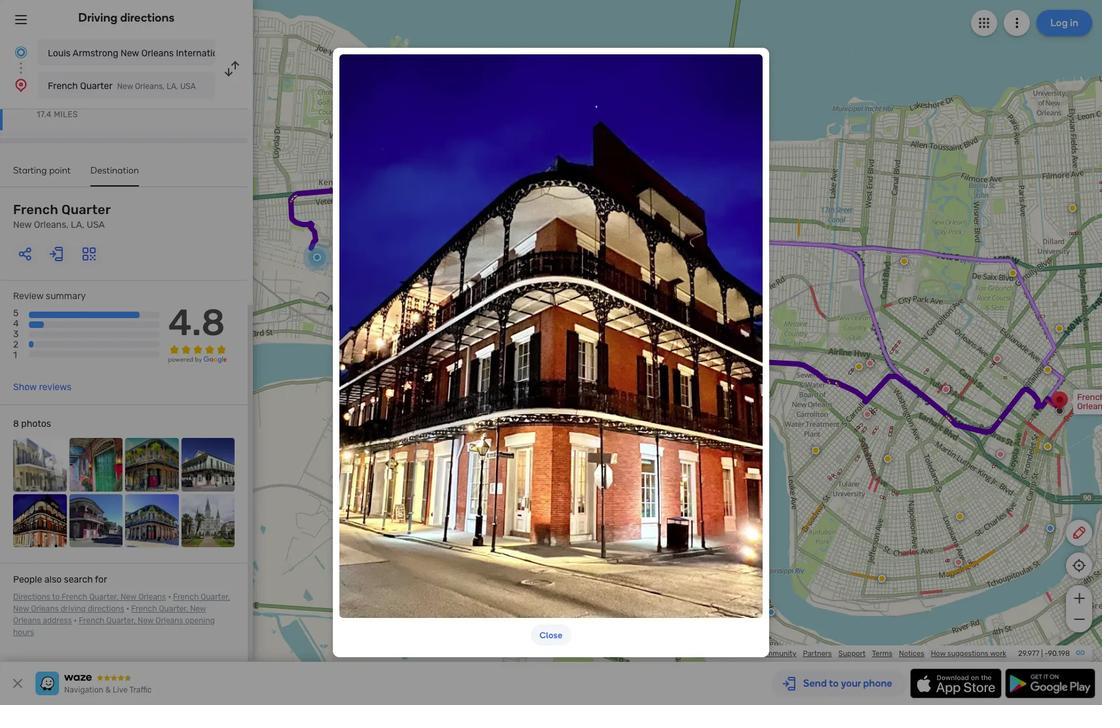 Task type: locate. For each thing, give the bounding box(es) containing it.
29.977 | -90.198
[[1018, 650, 1070, 659]]

louis armstrong new orleans international airport button
[[38, 39, 262, 66]]

quarter,
[[89, 593, 119, 602], [201, 593, 230, 602], [159, 605, 188, 614], [106, 617, 136, 626]]

0 vertical spatial directions
[[120, 10, 175, 25]]

la, down point
[[71, 220, 84, 231]]

5
[[13, 308, 19, 319]]

1 horizontal spatial la,
[[167, 82, 178, 91]]

quarter down armstrong
[[80, 81, 113, 92]]

new inside french quarter, new orleans driving directions
[[13, 605, 29, 614]]

0 horizontal spatial orleans,
[[34, 220, 69, 231]]

orleans for hours
[[156, 617, 183, 626]]

1 vertical spatial orleans,
[[34, 220, 69, 231]]

orleans down the to
[[31, 605, 59, 614]]

new up french quarter, new orleans address
[[121, 593, 136, 602]]

notices
[[899, 650, 925, 659]]

directions to french quarter, new orleans
[[13, 593, 166, 602]]

new down directions
[[13, 605, 29, 614]]

0 vertical spatial la,
[[167, 82, 178, 91]]

usa
[[180, 82, 196, 91], [87, 220, 105, 231]]

directions up louis armstrong new orleans international airport button
[[120, 10, 175, 25]]

la,
[[167, 82, 178, 91], [71, 220, 84, 231]]

directions up french quarter, new orleans opening hours
[[88, 605, 124, 614]]

orleans inside french quarter, new orleans address
[[13, 617, 41, 626]]

suggestions
[[948, 650, 989, 659]]

1 horizontal spatial usa
[[180, 82, 196, 91]]

orleans, down louis armstrong new orleans international airport
[[135, 82, 165, 91]]

1 vertical spatial directions
[[88, 605, 124, 614]]

review
[[13, 291, 44, 302]]

french quarter new orleans, la, usa down point
[[13, 202, 111, 231]]

partners
[[803, 650, 832, 659]]

90.198
[[1048, 650, 1070, 659]]

new inside french quarter, new orleans address
[[190, 605, 206, 614]]

french inside french quarter, new orleans opening hours
[[79, 617, 104, 626]]

new inside button
[[121, 48, 139, 59]]

quarter, inside french quarter, new orleans address
[[159, 605, 188, 614]]

new down starting point button
[[13, 220, 32, 231]]

louis armstrong new orleans international airport
[[48, 48, 262, 59]]

miles
[[54, 110, 78, 119]]

la, down louis armstrong new orleans international airport
[[167, 82, 178, 91]]

orleans, down starting point button
[[34, 220, 69, 231]]

about waze link
[[712, 650, 751, 659]]

orleans up french quarter, new orleans address
[[138, 593, 166, 602]]

usa down the destination button
[[87, 220, 105, 231]]

for
[[95, 575, 107, 586]]

driving directions
[[78, 10, 175, 25]]

usa down international
[[180, 82, 196, 91]]

1 vertical spatial usa
[[87, 220, 105, 231]]

0 vertical spatial orleans,
[[135, 82, 165, 91]]

image 7 of french quarter, new orleans image
[[125, 495, 179, 548]]

orleans up "hours"
[[13, 617, 41, 626]]

new inside french quarter, new orleans opening hours
[[138, 617, 154, 626]]

support link
[[839, 650, 866, 659]]

new up opening
[[190, 605, 206, 614]]

orleans inside french quarter, new orleans opening hours
[[156, 617, 183, 626]]

quarter, for french quarter, new orleans address
[[159, 605, 188, 614]]

image 2 of french quarter, new orleans image
[[69, 439, 123, 492]]

french
[[48, 81, 78, 92], [13, 202, 58, 218], [1078, 393, 1102, 412], [62, 593, 87, 602], [173, 593, 199, 602], [131, 605, 157, 614], [79, 617, 104, 626]]

new
[[121, 48, 139, 59], [117, 82, 133, 91], [13, 220, 32, 231], [121, 593, 136, 602], [13, 605, 29, 614], [190, 605, 206, 614], [138, 617, 154, 626]]

image 8 of french quarter, new orleans image
[[181, 495, 235, 548]]

3
[[13, 329, 19, 340]]

french quarter, new orleans driving directions
[[13, 593, 230, 614]]

quarter down the destination button
[[61, 202, 111, 218]]

terms link
[[872, 650, 893, 659]]

directions
[[120, 10, 175, 25], [88, 605, 124, 614]]

starting
[[13, 165, 47, 176]]

new down louis armstrong new orleans international airport button
[[117, 82, 133, 91]]

4
[[13, 319, 19, 330]]

2
[[13, 340, 18, 351]]

louis
[[48, 48, 71, 59]]

live
[[113, 686, 128, 695]]

orleans
[[141, 48, 174, 59], [138, 593, 166, 602], [31, 605, 59, 614], [13, 617, 41, 626], [156, 617, 183, 626]]

orleans left opening
[[156, 617, 183, 626]]

orleans left international
[[141, 48, 174, 59]]

french inside french quarter, new orleans driving directions
[[173, 593, 199, 602]]

quarter
[[80, 81, 113, 92], [61, 202, 111, 218]]

orleans inside french quarter, new orleans driving directions
[[31, 605, 59, 614]]

partners link
[[803, 650, 832, 659]]

|
[[1041, 650, 1043, 659]]

new right armstrong
[[121, 48, 139, 59]]

destination button
[[90, 165, 139, 187]]

french quarter, new orleans opening hours link
[[13, 617, 215, 638]]

about waze community partners support terms notices how suggestions work
[[712, 650, 1007, 659]]

quarter, for french quarter, new orleans opening hours
[[106, 617, 136, 626]]

quarter, inside french quarter, new orleans opening hours
[[106, 617, 136, 626]]

to
[[52, 593, 60, 602]]

orleans for directions
[[31, 605, 59, 614]]

quarter, inside french quarter, new orleans driving directions
[[201, 593, 230, 602]]

1 vertical spatial la,
[[71, 220, 84, 231]]

directions
[[13, 593, 50, 602]]

people also search for
[[13, 575, 107, 586]]

driving
[[78, 10, 118, 25]]

show
[[13, 382, 37, 393]]

1 vertical spatial quarter
[[61, 202, 111, 218]]

0 vertical spatial quarter
[[80, 81, 113, 92]]

quarter inside french quarter new orleans, la, usa
[[61, 202, 111, 218]]

french quarter, new orleans address
[[13, 605, 206, 626]]

1
[[13, 350, 17, 361]]

1 horizontal spatial orleans,
[[135, 82, 165, 91]]

french quarter new orleans, la, usa down armstrong
[[48, 81, 196, 92]]

4.8
[[168, 302, 225, 345]]

17.4
[[37, 110, 52, 119]]

orleans,
[[135, 82, 165, 91], [34, 220, 69, 231]]

orleans inside button
[[141, 48, 174, 59]]

how
[[931, 650, 946, 659]]

image 6 of french quarter, new orleans image
[[69, 495, 123, 548]]

new down french quarter, new orleans driving directions in the bottom left of the page
[[138, 617, 154, 626]]

french quarter new orleans, la, usa
[[48, 81, 196, 92], [13, 202, 111, 231]]



Task type: describe. For each thing, give the bounding box(es) containing it.
zoom in image
[[1071, 591, 1088, 607]]

french quarter, new orleans driving directions link
[[13, 593, 230, 614]]

x image
[[10, 676, 26, 692]]

review summary
[[13, 291, 86, 302]]

starting point button
[[13, 165, 71, 185]]

summary
[[46, 291, 86, 302]]

waze
[[734, 650, 751, 659]]

orleans for airport
[[141, 48, 174, 59]]

traffic
[[129, 686, 152, 695]]

0 vertical spatial french quarter new orleans, la, usa
[[48, 81, 196, 92]]

point
[[49, 165, 71, 176]]

destination
[[90, 165, 139, 176]]

17.4 miles
[[37, 110, 78, 119]]

current location image
[[13, 45, 29, 60]]

0 horizontal spatial la,
[[71, 220, 84, 231]]

armstrong
[[73, 48, 118, 59]]

french quarter, new orleans opening hours
[[13, 617, 215, 638]]

french inside french quarter, new orleans address
[[131, 605, 157, 614]]

community
[[758, 650, 797, 659]]

0 vertical spatial usa
[[180, 82, 196, 91]]

29.977
[[1018, 650, 1040, 659]]

8
[[13, 419, 19, 430]]

driving
[[61, 605, 86, 614]]

support
[[839, 650, 866, 659]]

5 4 3 2 1
[[13, 308, 19, 361]]

people
[[13, 575, 42, 586]]

show reviews
[[13, 382, 72, 393]]

image 1 of french quarter, new orleans image
[[13, 439, 67, 492]]

image 5 of french quarter, new orleans image
[[13, 495, 67, 548]]

pencil image
[[1072, 526, 1087, 541]]

location image
[[13, 77, 29, 93]]

search
[[64, 575, 93, 586]]

link image
[[1076, 648, 1086, 659]]

about
[[712, 650, 732, 659]]

image 3 of french quarter, new orleans image
[[125, 439, 179, 492]]

french quarter, new orleans address link
[[13, 605, 206, 626]]

&
[[105, 686, 111, 695]]

terms
[[872, 650, 893, 659]]

community link
[[758, 650, 797, 659]]

photos
[[21, 419, 51, 430]]

navigation & live traffic
[[64, 686, 152, 695]]

airport
[[233, 48, 262, 59]]

directions inside french quarter, new orleans driving directions
[[88, 605, 124, 614]]

quarter, for french quarter, new orleans driving directions
[[201, 593, 230, 602]]

notices link
[[899, 650, 925, 659]]

starting point
[[13, 165, 71, 176]]

address
[[43, 617, 72, 626]]

0 horizontal spatial usa
[[87, 220, 105, 231]]

work
[[990, 650, 1007, 659]]

international
[[176, 48, 231, 59]]

image 4 of french quarter, new orleans image
[[181, 439, 235, 492]]

1 vertical spatial french quarter new orleans, la, usa
[[13, 202, 111, 231]]

directions to french quarter, new orleans link
[[13, 593, 166, 602]]

how suggestions work link
[[931, 650, 1007, 659]]

also
[[44, 575, 62, 586]]

reviews
[[39, 382, 72, 393]]

-
[[1045, 650, 1048, 659]]

8 photos
[[13, 419, 51, 430]]

opening
[[185, 617, 215, 626]]

hours
[[13, 629, 34, 638]]

zoom out image
[[1071, 612, 1088, 628]]

navigation
[[64, 686, 103, 695]]



Task type: vqa. For each thing, say whether or not it's contained in the screenshot.
46.680 | -123.698
no



